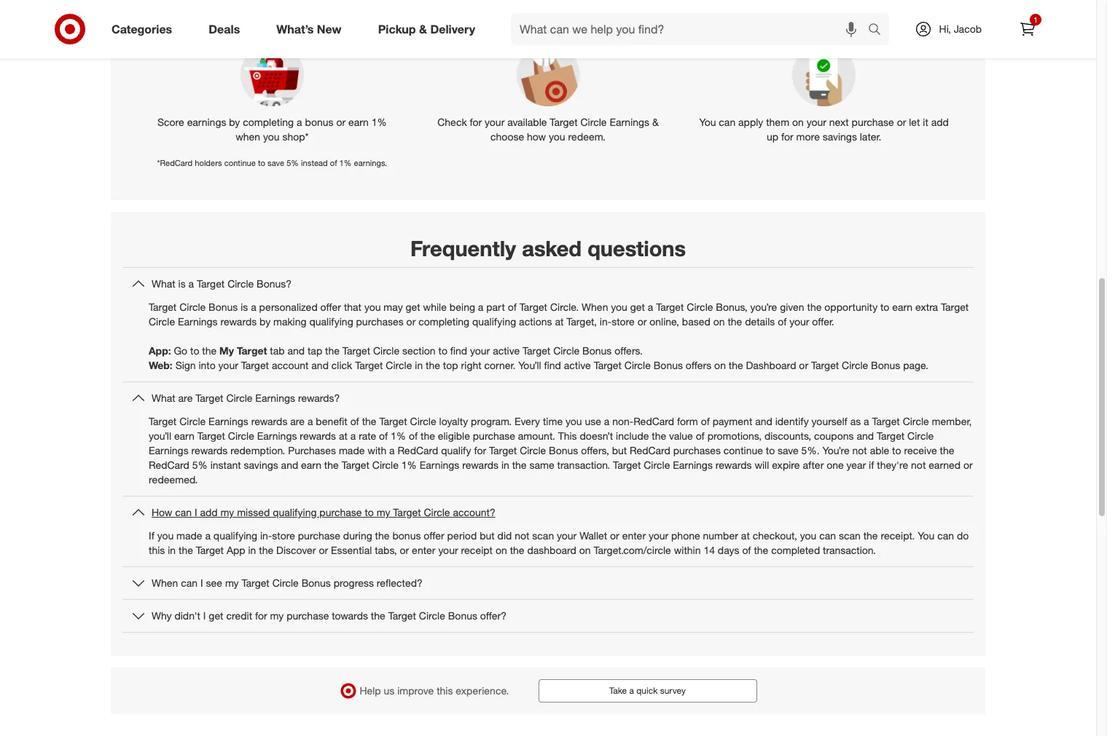 Task type: locate. For each thing, give the bounding box(es) containing it.
them up up
[[766, 116, 790, 128]]

0 horizontal spatial in-
[[260, 530, 272, 542]]

by
[[229, 116, 240, 128], [260, 315, 271, 328]]

0 horizontal spatial as
[[601, 13, 615, 30]]

and up discounts,
[[755, 415, 773, 428]]

what is a target circle bonus?
[[152, 278, 292, 290]]

of right 'instead'
[[330, 158, 337, 169]]

bonus left offers.
[[582, 345, 612, 357]]

get
[[412, 13, 434, 30]]

discover
[[276, 545, 316, 557]]

0 horizontal spatial made
[[176, 530, 202, 542]]

0 vertical spatial at
[[555, 315, 564, 328]]

your inside target circle bonus is a personalized offer that you may get while being a part of target circle. when you get a target circle bonus, you're given the opportunity to earn extra target circle earnings rewards by making qualifying purchases or completing qualifying actions at target, in-store or online, based on the details of your offer.
[[790, 315, 809, 328]]

purchase for or
[[852, 116, 894, 128]]

a inside button
[[629, 686, 634, 697]]

qualifying down part
[[472, 315, 516, 328]]

continue down promotions,
[[724, 445, 763, 457]]

0 vertical spatial by
[[229, 116, 240, 128]]

but
[[612, 445, 627, 457], [480, 530, 495, 542]]

and
[[288, 345, 305, 357], [311, 359, 329, 372], [755, 415, 773, 428], [857, 430, 874, 442], [281, 459, 298, 472]]

1 vertical spatial but
[[480, 530, 495, 542]]

at inside if you made a qualifying in-store purchase during the bonus offer period but did not scan your wallet or enter your phone number at checkout, you can scan the receipt. you can do this in the target app in the discover or essential tabs, or enter your receipt on the dashboard on target.com/circle within 14 days of the completed transaction.
[[741, 530, 750, 542]]

what is a target circle bonus? button
[[122, 268, 974, 300]]

in- inside target circle bonus is a personalized offer that you may get while being a part of target circle. when you get a target circle bonus, you're given the opportunity to earn extra target circle earnings rewards by making qualifying purchases or completing qualifying actions at target, in-store or online, based on the details of your offer.
[[600, 315, 612, 328]]

&
[[419, 22, 427, 36], [652, 116, 659, 128]]

can for you can apply them on your next purchase or let it add up for more savings later.
[[719, 116, 736, 128]]

you left apply
[[699, 116, 716, 128]]

help
[[360, 685, 381, 698]]

enter up target.com/circle
[[622, 530, 646, 542]]

of inside if you made a qualifying in-store purchase during the bonus offer period but did not scan your wallet or enter your phone number at checkout, you can scan the receipt. you can do this in the target app in the discover or essential tabs, or enter your receipt on the dashboard on target.com/circle within 14 days of the completed transaction.
[[742, 545, 751, 557]]

year
[[847, 459, 866, 472]]

this
[[558, 430, 577, 442]]

categories link
[[99, 13, 190, 45]]

rewards up my
[[220, 315, 257, 328]]

1 what from the top
[[152, 278, 175, 290]]

purchases down value
[[673, 445, 721, 457]]

what's
[[276, 22, 314, 36]]

to up during
[[365, 507, 374, 519]]

bonus up tabs,
[[392, 530, 421, 542]]

1 horizontal spatial made
[[339, 445, 365, 457]]

0 vertical spatial you
[[699, 116, 716, 128]]

1 vertical spatial offer
[[424, 530, 444, 542]]

of right days
[[742, 545, 751, 557]]

or inside score earnings by completing a bonus or earn 1% when you shop*
[[336, 116, 346, 128]]

instead
[[301, 158, 328, 169]]

1 vertical spatial enter
[[412, 545, 436, 557]]

0 horizontal spatial but
[[480, 530, 495, 542]]

0 horizontal spatial is
[[178, 278, 186, 290]]

on right offers
[[714, 359, 726, 372]]

is
[[178, 278, 186, 290], [241, 301, 248, 313]]

i for get
[[203, 610, 206, 623]]

2 vertical spatial at
[[741, 530, 750, 542]]

purchase for towards
[[287, 610, 329, 623]]

i for see
[[200, 577, 203, 590]]

for inside target circle earnings rewards are a benefit of the target circle loyalty program. every time you use a non-redcard form of payment and identify yourself as a target circle member, you'll earn target circle earnings rewards at a rate of 1% of the eligible purchase amount. this doesn't include the value of promotions, discounts, coupons and target circle earnings rewards redemption. purchases made with a redcard qualify for target circle bonus offers, but redcard purchases continue to save 5%. you're not able to receive the redcard 5% instant savings and earn the target circle 1% earnings rewards in the same transaction. target circle earnings rewards will expire after one year if they're not earned or redeemed.
[[474, 445, 486, 457]]

i
[[195, 507, 197, 519], [200, 577, 203, 590], [203, 610, 206, 623]]

scan
[[532, 530, 554, 542], [839, 530, 861, 542]]

my up tabs,
[[377, 507, 390, 519]]

in- down 'missed'
[[260, 530, 272, 542]]

1 vertical spatial purchases
[[673, 445, 721, 457]]

1 horizontal spatial completing
[[419, 315, 469, 328]]

pickup & delivery
[[378, 22, 475, 36]]

them
[[438, 13, 469, 30], [766, 116, 790, 128]]

to right opportunity
[[881, 301, 890, 313]]

not up year
[[852, 445, 867, 457]]

0 horizontal spatial continue
[[224, 158, 256, 169]]

1 horizontal spatial is
[[241, 301, 248, 313]]

your inside you can apply them on your next purchase or let it add up for more savings later.
[[807, 116, 827, 128]]

and down tap
[[311, 359, 329, 372]]

you'll
[[149, 430, 171, 442]]

1 vertical spatial savings
[[244, 459, 278, 472]]

0 vertical spatial completing
[[243, 116, 294, 128]]

when up target,
[[582, 301, 608, 313]]

2 vertical spatial i
[[203, 610, 206, 623]]

is inside target circle bonus is a personalized offer that you may get while being a part of target circle. when you get a target circle bonus, you're given the opportunity to earn extra target circle earnings rewards by making qualifying purchases or completing qualifying actions at target, in-store or online, based on the details of your offer.
[[241, 301, 248, 313]]

them right get at the top of page
[[438, 13, 469, 30]]

see
[[206, 577, 222, 590]]

when right only
[[503, 13, 536, 30]]

let
[[909, 116, 920, 128]]

on
[[792, 116, 804, 128], [713, 315, 725, 328], [714, 359, 726, 372], [496, 545, 507, 557], [579, 545, 591, 557]]

earnings inside target circle bonus is a personalized offer that you may get while being a part of target circle. when you get a target circle bonus, you're given the opportunity to earn extra target circle earnings rewards by making qualifying purchases or completing qualifying actions at target, in-store or online, based on the details of your offer.
[[178, 315, 218, 328]]

2 horizontal spatial not
[[911, 459, 926, 472]]

1 horizontal spatial scan
[[839, 530, 861, 542]]

0 horizontal spatial offer
[[320, 301, 341, 313]]

1 horizontal spatial store
[[612, 315, 635, 328]]

to
[[258, 158, 265, 169], [881, 301, 890, 313], [190, 345, 199, 357], [438, 345, 447, 357], [766, 445, 775, 457], [892, 445, 901, 457], [365, 507, 374, 519]]

target,
[[566, 315, 597, 328]]

find
[[450, 345, 467, 357], [544, 359, 561, 372]]

1 vertical spatial save
[[778, 445, 799, 457]]

1 horizontal spatial bonus
[[392, 530, 421, 542]]

the inside dropdown button
[[371, 610, 385, 623]]

credit
[[226, 610, 252, 623]]

wallet
[[580, 530, 607, 542]]

when inside target circle bonus is a personalized offer that you may get while being a part of target circle. when you get a target circle bonus, you're given the opportunity to earn extra target circle earnings rewards by making qualifying purchases or completing qualifying actions at target, in-store or online, based on the details of your offer.
[[582, 301, 608, 313]]

but left did
[[480, 530, 495, 542]]

of right form
[[701, 415, 710, 428]]

purchase up during
[[320, 507, 362, 519]]

you inside score earnings by completing a bonus or earn 1% when you shop*
[[263, 131, 280, 143]]

0 vertical spatial are
[[178, 392, 193, 404]]

1 vertical spatial you
[[918, 530, 935, 542]]

target circle bonus is a personalized offer that you may get while being a part of target circle. when you get a target circle bonus, you're given the opportunity to earn extra target circle earnings rewards by making qualifying purchases or completing qualifying actions at target, in-store or online, based on the details of your offer.
[[149, 301, 969, 328]]

bonus inside if you made a qualifying in-store purchase during the bonus offer period but did not scan your wallet or enter your phone number at checkout, you can scan the receipt. you can do this in the target app in the discover or essential tabs, or enter your receipt on the dashboard on target.com/circle within 14 days of the completed transaction.
[[392, 530, 421, 542]]

1 vertical spatial made
[[176, 530, 202, 542]]

on inside target circle bonus is a personalized offer that you may get while being a part of target circle. when you get a target circle bonus, you're given the opportunity to earn extra target circle earnings rewards by making qualifying purchases or completing qualifying actions at target, in-store or online, based on the details of your offer.
[[713, 315, 725, 328]]

app:
[[149, 345, 171, 357]]

bonus?
[[257, 278, 292, 290]]

get up offers.
[[630, 301, 645, 313]]

period
[[447, 530, 477, 542]]

1 horizontal spatial purchases
[[673, 445, 721, 457]]

this right improve
[[437, 685, 453, 698]]

you
[[699, 116, 716, 128], [918, 530, 935, 542]]

earn down purchases
[[301, 459, 321, 472]]

of
[[330, 158, 337, 169], [508, 301, 517, 313], [778, 315, 787, 328], [350, 415, 359, 428], [701, 415, 710, 428], [379, 430, 388, 442], [409, 430, 418, 442], [696, 430, 705, 442], [742, 545, 751, 557]]

how can i add my missed qualifying purchase to my target circle account?
[[152, 507, 495, 519]]

on down wallet
[[579, 545, 591, 557]]

0 horizontal spatial 5%
[[192, 459, 208, 472]]

check for your available target circle earnings & choose how you redeem.
[[437, 116, 659, 143]]

made down rate at left
[[339, 445, 365, 457]]

save down discounts,
[[778, 445, 799, 457]]

transaction.
[[823, 545, 876, 557]]

of left eligible
[[409, 430, 418, 442]]

your up more on the right of the page
[[807, 116, 827, 128]]

2 horizontal spatial get
[[630, 301, 645, 313]]

your inside check for your available target circle earnings & choose how you redeem.
[[485, 116, 505, 128]]

find up top
[[450, 345, 467, 357]]

by inside score earnings by completing a bonus or earn 1% when you shop*
[[229, 116, 240, 128]]

if
[[149, 530, 154, 542]]

rewards inside target circle bonus is a personalized offer that you may get while being a part of target circle. when you get a target circle bonus, you're given the opportunity to earn extra target circle earnings rewards by making qualifying purchases or completing qualifying actions at target, in-store or online, based on the details of your offer.
[[220, 315, 257, 328]]

1 vertical spatial i
[[200, 577, 203, 590]]

purchase inside if you made a qualifying in-store purchase during the bonus offer period but did not scan your wallet or enter your phone number at checkout, you can scan the receipt. you can do this in the target app in the discover or essential tabs, or enter your receipt on the dashboard on target.com/circle within 14 days of the completed transaction.
[[298, 530, 340, 542]]

save
[[268, 158, 284, 169], [778, 445, 799, 457]]

1 vertical spatial what
[[152, 392, 175, 404]]

1 vertical spatial is
[[241, 301, 248, 313]]

why didn't i get credit for my purchase towards the target circle bonus offer? button
[[122, 601, 974, 633]]

rewards up purchases
[[300, 430, 336, 442]]

can inside you can apply them on your next purchase or let it add up for more savings later.
[[719, 116, 736, 128]]

offer left period at the left bottom of the page
[[424, 530, 444, 542]]

jacob
[[954, 23, 982, 35]]

0 horizontal spatial get
[[209, 610, 223, 623]]

your up the right at the left of the page
[[470, 345, 490, 357]]

1 vertical spatial at
[[339, 430, 348, 442]]

0 horizontal spatial &
[[419, 22, 427, 36]]

you
[[540, 13, 563, 30], [263, 131, 280, 143], [549, 131, 565, 143], [364, 301, 381, 313], [611, 301, 627, 313], [566, 415, 582, 428], [157, 530, 174, 542], [800, 530, 817, 542]]

made inside if you made a qualifying in-store purchase during the bonus offer period but did not scan your wallet or enter your phone number at checkout, you can scan the receipt. you can do this in the target app in the discover or essential tabs, or enter your receipt on the dashboard on target.com/circle within 14 days of the completed transaction.
[[176, 530, 202, 542]]

get left credit
[[209, 610, 223, 623]]

0 vertical spatial find
[[450, 345, 467, 357]]

checkout,
[[753, 530, 797, 542]]

not right did
[[515, 530, 530, 542]]

what's new link
[[264, 13, 360, 45]]

1 horizontal spatial find
[[544, 359, 561, 372]]

but inside target circle earnings rewards are a benefit of the target circle loyalty program. every time you use a non-redcard form of payment and identify yourself as a target circle member, you'll earn target circle earnings rewards at a rate of 1% of the eligible purchase amount. this doesn't include the value of promotions, discounts, coupons and target circle earnings rewards redemption. purchases made with a redcard qualify for target circle bonus offers, but redcard purchases continue to save 5%. you're not able to receive the redcard 5% instant savings and earn the target circle 1% earnings rewards in the same transaction. target circle earnings rewards will expire after one year if they're not earned or redeemed.
[[612, 445, 627, 457]]

in inside target circle earnings rewards are a benefit of the target circle loyalty program. every time you use a non-redcard form of payment and identify yourself as a target circle member, you'll earn target circle earnings rewards at a rate of 1% of the eligible purchase amount. this doesn't include the value of promotions, discounts, coupons and target circle earnings rewards redemption. purchases made with a redcard qualify for target circle bonus offers, but redcard purchases continue to save 5%. you're not able to receive the redcard 5% instant savings and earn the target circle 1% earnings rewards in the same transaction. target circle earnings rewards will expire after one year if they're not earned or redeemed.
[[501, 459, 509, 472]]

1 vertical spatial this
[[437, 685, 453, 698]]

1 horizontal spatial but
[[612, 445, 627, 457]]

0 horizontal spatial save
[[268, 158, 284, 169]]

hi,
[[939, 23, 951, 35]]

0 horizontal spatial purchases
[[356, 315, 404, 328]]

0 horizontal spatial by
[[229, 116, 240, 128]]

online,
[[650, 315, 679, 328]]

on inside 'app: go to the my target tab and tap the target circle section to find your active target circle bonus offers. web: sign into your target account and click target circle in the top right corner. you'll find active target circle bonus offers on the dashboard or target circle bonus page.'
[[714, 359, 726, 372]]

purchase down 'program.'
[[473, 430, 515, 442]]

app
[[227, 545, 245, 557]]

my
[[221, 507, 234, 519], [377, 507, 390, 519], [225, 577, 239, 590], [270, 610, 284, 623]]

are down sign
[[178, 392, 193, 404]]

i right didn't
[[203, 610, 206, 623]]

scan up transaction.
[[839, 530, 861, 542]]

earn up earnings.
[[348, 116, 369, 128]]

made right if
[[176, 530, 202, 542]]

0 vertical spatial not
[[852, 445, 867, 457]]

circle.
[[550, 301, 579, 313]]

i left see at the bottom of page
[[200, 577, 203, 590]]

as right yourself in the right of the page
[[850, 415, 861, 428]]

at down circle.
[[555, 315, 564, 328]]

1 vertical spatial in-
[[260, 530, 272, 542]]

1 horizontal spatial offer
[[424, 530, 444, 542]]

not inside if you made a qualifying in-store purchase during the bonus offer period but did not scan your wallet or enter your phone number at checkout, you can scan the receipt. you can do this in the target app in the discover or essential tabs, or enter your receipt on the dashboard on target.com/circle within 14 days of the completed transaction.
[[515, 530, 530, 542]]

1 vertical spatial store
[[272, 530, 295, 542]]

purchase up later.
[[852, 116, 894, 128]]

store up discover
[[272, 530, 295, 542]]

bonus down the this
[[549, 445, 578, 457]]

redeem.
[[568, 131, 606, 143]]

purchase
[[852, 116, 894, 128], [473, 430, 515, 442], [320, 507, 362, 519], [298, 530, 340, 542], [287, 610, 329, 623]]

when up why
[[152, 577, 178, 590]]

0 vertical spatial what
[[152, 278, 175, 290]]

do
[[957, 530, 969, 542]]

2 horizontal spatial at
[[741, 530, 750, 542]]

at inside target circle earnings rewards are a benefit of the target circle loyalty program. every time you use a non-redcard form of payment and identify yourself as a target circle member, you'll earn target circle earnings rewards at a rate of 1% of the eligible purchase amount. this doesn't include the value of promotions, discounts, coupons and target circle earnings rewards redemption. purchases made with a redcard qualify for target circle bonus offers, but redcard purchases continue to save 5%. you're not able to receive the redcard 5% instant savings and earn the target circle 1% earnings rewards in the same transaction. target circle earnings rewards will expire after one year if they're not earned or redeemed.
[[339, 430, 348, 442]]

redcard up redeemed.
[[149, 459, 189, 472]]

survey
[[660, 686, 686, 697]]

1 horizontal spatial them
[[766, 116, 790, 128]]

receive
[[904, 445, 937, 457]]

the right "towards"
[[371, 610, 385, 623]]

0 vertical spatial i
[[195, 507, 197, 519]]

the down bonus, on the right top of the page
[[728, 315, 742, 328]]

can
[[719, 116, 736, 128], [175, 507, 192, 519], [819, 530, 836, 542], [938, 530, 954, 542], [181, 577, 198, 590]]

can for when can i see my target circle bonus progress reflected?
[[181, 577, 198, 590]]

redcard up include
[[634, 415, 674, 428]]

0 horizontal spatial when
[[152, 577, 178, 590]]

the
[[807, 301, 822, 313], [728, 315, 742, 328], [202, 345, 217, 357], [325, 345, 340, 357], [426, 359, 440, 372], [729, 359, 743, 372], [362, 415, 377, 428], [421, 430, 435, 442], [652, 430, 666, 442], [940, 445, 954, 457], [324, 459, 339, 472], [512, 459, 527, 472], [375, 530, 390, 542], [863, 530, 878, 542], [179, 545, 193, 557], [259, 545, 273, 557], [510, 545, 524, 557], [754, 545, 768, 557], [371, 610, 385, 623]]

it
[[923, 116, 929, 128]]

purchase inside you can apply them on your next purchase or let it add up for more savings later.
[[852, 116, 894, 128]]

get inside why didn't i get credit for my purchase towards the target circle bonus offer? dropdown button
[[209, 610, 223, 623]]

0 vertical spatial active
[[493, 345, 520, 357]]

in down how
[[168, 545, 176, 557]]

0 horizontal spatial this
[[149, 545, 165, 557]]

1 vertical spatial find
[[544, 359, 561, 372]]

when up *redcard holders continue to save 5% instead of 1% earnings. at the top left
[[236, 131, 260, 143]]

a inside if you made a qualifying in-store purchase during the bonus offer period but did not scan your wallet or enter your phone number at checkout, you can scan the receipt. you can do this in the target app in the discover or essential tabs, or enter your receipt on the dashboard on target.com/circle within 14 days of the completed transaction.
[[205, 530, 211, 542]]

active up 'corner.'
[[493, 345, 520, 357]]

add inside dropdown button
[[200, 507, 218, 519]]

of up with
[[379, 430, 388, 442]]

can right how
[[175, 507, 192, 519]]

for right up
[[781, 131, 794, 143]]

redemption.
[[230, 445, 285, 457]]

0 vertical spatial as
[[601, 13, 615, 30]]

how
[[152, 507, 172, 519]]

What can we help you find? suggestions appear below search field
[[511, 13, 871, 45]]

0 vertical spatial made
[[339, 445, 365, 457]]

top
[[443, 359, 458, 372]]

this inside if you made a qualifying in-store purchase during the bonus offer period but did not scan your wallet or enter your phone number at checkout, you can scan the receipt. you can do this in the target app in the discover or essential tabs, or enter your receipt on the dashboard on target.com/circle within 14 days of the completed transaction.
[[149, 545, 165, 557]]

0 horizontal spatial store
[[272, 530, 295, 542]]

redcard
[[634, 415, 674, 428], [398, 445, 438, 457], [630, 445, 671, 457], [149, 459, 189, 472]]

offer left that
[[320, 301, 341, 313]]

1 vertical spatial active
[[564, 359, 591, 372]]

1 horizontal spatial you
[[918, 530, 935, 542]]

hi, jacob
[[939, 23, 982, 35]]

during
[[343, 530, 372, 542]]

dashboard
[[527, 545, 576, 557]]

0 vertical spatial enter
[[622, 530, 646, 542]]

what inside what is a target circle bonus? 'dropdown button'
[[152, 278, 175, 290]]

1 vertical spatial &
[[652, 116, 659, 128]]

the left same
[[512, 459, 527, 472]]

bonus left page.
[[871, 359, 900, 372]]

details
[[745, 315, 775, 328]]

will
[[755, 459, 769, 472]]

continue right holders
[[224, 158, 256, 169]]

the left discover
[[259, 545, 273, 557]]

1 horizontal spatial &
[[652, 116, 659, 128]]

made inside target circle earnings rewards are a benefit of the target circle loyalty program. every time you use a non-redcard form of payment and identify yourself as a target circle member, you'll earn target circle earnings rewards at a rate of 1% of the eligible purchase amount. this doesn't include the value of promotions, discounts, coupons and target circle earnings rewards redemption. purchases made with a redcard qualify for target circle bonus offers, but redcard purchases continue to save 5%. you're not able to receive the redcard 5% instant savings and earn the target circle 1% earnings rewards in the same transaction. target circle earnings rewards will expire after one year if they're not earned or redeemed.
[[339, 445, 365, 457]]

1 horizontal spatial add
[[931, 116, 949, 128]]

and up account at the left
[[288, 345, 305, 357]]

when inside dropdown button
[[152, 577, 178, 590]]

to right go
[[190, 345, 199, 357]]

0 vertical spatial offer
[[320, 301, 341, 313]]

in- inside if you made a qualifying in-store purchase during the bonus offer period but did not scan your wallet or enter your phone number at checkout, you can scan the receipt. you can do this in the target app in the discover or essential tabs, or enter your receipt on the dashboard on target.com/circle within 14 days of the completed transaction.
[[260, 530, 272, 542]]

by inside target circle bonus is a personalized offer that you may get while being a part of target circle. when you get a target circle bonus, you're given the opportunity to earn extra target circle earnings rewards by making qualifying purchases or completing qualifying actions at target, in-store or online, based on the details of your offer.
[[260, 315, 271, 328]]

extra
[[916, 301, 938, 313]]

take a quick survey
[[609, 686, 686, 697]]

completing inside target circle bonus is a personalized offer that you may get while being a part of target circle. when you get a target circle bonus, you're given the opportunity to earn extra target circle earnings rewards by making qualifying purchases or completing qualifying actions at target, in-store or online, based on the details of your offer.
[[419, 315, 469, 328]]

0 vertical spatial store
[[612, 315, 635, 328]]

0 horizontal spatial active
[[493, 345, 520, 357]]

purchases
[[288, 445, 336, 457]]

1 horizontal spatial active
[[564, 359, 591, 372]]

0 vertical spatial when
[[503, 13, 536, 30]]

target inside if you made a qualifying in-store purchase during the bonus offer period but did not scan your wallet or enter your phone number at checkout, you can scan the receipt. you can do this in the target app in the discover or essential tabs, or enter your receipt on the dashboard on target.com/circle within 14 days of the completed transaction.
[[196, 545, 224, 557]]

2 vertical spatial not
[[515, 530, 530, 542]]

to inside dropdown button
[[365, 507, 374, 519]]

store
[[612, 315, 635, 328], [272, 530, 295, 542]]

1 vertical spatial completing
[[419, 315, 469, 328]]

active
[[493, 345, 520, 357], [564, 359, 591, 372]]

target inside dropdown button
[[195, 392, 223, 404]]

1 horizontal spatial at
[[555, 315, 564, 328]]

essential
[[331, 545, 372, 557]]

to up top
[[438, 345, 447, 357]]

earnings
[[610, 116, 650, 128], [178, 315, 218, 328], [255, 392, 295, 404], [209, 415, 248, 428], [257, 430, 297, 442], [149, 445, 189, 457], [420, 459, 459, 472], [673, 459, 713, 472]]

0 horizontal spatial savings
[[244, 459, 278, 472]]

savings down next
[[823, 131, 857, 143]]

a inside 'dropdown button'
[[188, 278, 194, 290]]

0 horizontal spatial add
[[200, 507, 218, 519]]

the up earned
[[940, 445, 954, 457]]

what
[[152, 278, 175, 290], [152, 392, 175, 404]]

a
[[619, 13, 627, 30], [297, 116, 302, 128], [188, 278, 194, 290], [251, 301, 256, 313], [478, 301, 484, 313], [648, 301, 653, 313], [308, 415, 313, 428], [604, 415, 610, 428], [864, 415, 869, 428], [350, 430, 356, 442], [389, 445, 395, 457], [205, 530, 211, 542], [629, 686, 634, 697]]

for right credit
[[255, 610, 267, 623]]

the up tabs,
[[375, 530, 390, 542]]

completing down while
[[419, 315, 469, 328]]

a inside score earnings by completing a bonus or earn 1% when you shop*
[[297, 116, 302, 128]]

0 horizontal spatial scan
[[532, 530, 554, 542]]

0 vertical spatial is
[[178, 278, 186, 290]]

is up go
[[178, 278, 186, 290]]

0 horizontal spatial bonus
[[305, 116, 333, 128]]

1 vertical spatial them
[[766, 116, 790, 128]]

what inside what are target circle earnings rewards? dropdown button
[[152, 392, 175, 404]]

1 horizontal spatial by
[[260, 315, 271, 328]]

0 horizontal spatial you
[[699, 116, 716, 128]]

0 horizontal spatial are
[[178, 392, 193, 404]]

1 horizontal spatial are
[[290, 415, 305, 428]]

purchases inside target circle earnings rewards are a benefit of the target circle loyalty program. every time you use a non-redcard form of payment and identify yourself as a target circle member, you'll earn target circle earnings rewards at a rate of 1% of the eligible purchase amount. this doesn't include the value of promotions, discounts, coupons and target circle earnings rewards redemption. purchases made with a redcard qualify for target circle bonus offers, but redcard purchases continue to save 5%. you're not able to receive the redcard 5% instant savings and earn the target circle 1% earnings rewards in the same transaction. target circle earnings rewards will expire after one year if they're not earned or redeemed.
[[673, 445, 721, 457]]

1 vertical spatial when
[[236, 131, 260, 143]]

deals
[[209, 22, 240, 36]]

on down bonus, on the right top of the page
[[713, 315, 725, 328]]

0 vertical spatial 5%
[[287, 158, 299, 169]]

earn right 'you'll'
[[174, 430, 194, 442]]

1 vertical spatial are
[[290, 415, 305, 428]]

1 vertical spatial as
[[850, 415, 861, 428]]

you right if
[[157, 530, 174, 542]]

you inside if you made a qualifying in-store purchase during the bonus offer period but did not scan your wallet or enter your phone number at checkout, you can scan the receipt. you can do this in the target app in the discover or essential tabs, or enter your receipt on the dashboard on target.com/circle within 14 days of the completed transaction.
[[918, 530, 935, 542]]

member.
[[631, 13, 685, 30]]

time
[[543, 415, 563, 428]]

0 vertical spatial but
[[612, 445, 627, 457]]

can left see at the bottom of page
[[181, 577, 198, 590]]

purchase down the how can i add my missed qualifying purchase to my target circle account?
[[298, 530, 340, 542]]

same
[[530, 459, 554, 472]]

redcard down include
[[630, 445, 671, 457]]

can for how can i add my missed qualifying purchase to my target circle account?
[[175, 507, 192, 519]]

1%
[[372, 116, 387, 128], [339, 158, 352, 169], [391, 430, 406, 442], [401, 459, 417, 472]]

to inside target circle bonus is a personalized offer that you may get while being a part of target circle. when you get a target circle bonus, you're given the opportunity to earn extra target circle earnings rewards by making qualifying purchases or completing qualifying actions at target, in-store or online, based on the details of your offer.
[[881, 301, 890, 313]]

sign
[[175, 359, 196, 372]]

part
[[486, 301, 505, 313]]

completing up shop*
[[243, 116, 294, 128]]

1 horizontal spatial as
[[850, 415, 861, 428]]

in inside 'app: go to the my target tab and tap the target circle section to find your active target circle bonus offers. web: sign into your target account and click target circle in the top right corner. you'll find active target circle bonus offers on the dashboard or target circle bonus page.'
[[415, 359, 423, 372]]

0 horizontal spatial them
[[438, 13, 469, 30]]

2 what from the top
[[152, 392, 175, 404]]

number
[[703, 530, 738, 542]]

0 vertical spatial savings
[[823, 131, 857, 143]]

store inside target circle bonus is a personalized offer that you may get while being a part of target circle. when you get a target circle bonus, you're given the opportunity to earn extra target circle earnings rewards by making qualifying purchases or completing qualifying actions at target, in-store or online, based on the details of your offer.
[[612, 315, 635, 328]]

is down what is a target circle bonus?
[[241, 301, 248, 313]]



Task type: vqa. For each thing, say whether or not it's contained in the screenshot.
"store" inside If you made a qualifying in-store purchase during the bonus offer period but did not scan your Wallet or enter your phone number at checkout, you can scan the receipt. You can do this in the Target App in the Discover or Essential tabs, or enter your receipt on the dashboard on Target.com/circle within 14 days of the completed transaction.
yes



Task type: describe. For each thing, give the bounding box(es) containing it.
amount.
[[518, 430, 555, 442]]

categories
[[112, 22, 172, 36]]

when inside score earnings by completing a bonus or earn 1% when you shop*
[[236, 131, 260, 143]]

receipt
[[461, 545, 493, 557]]

asked
[[522, 235, 582, 261]]

what are target circle earnings rewards?
[[152, 392, 340, 404]]

target circle earnings rewards are a benefit of the target circle loyalty program. every time you use a non-redcard form of payment and identify yourself as a target circle member, you'll earn target circle earnings rewards at a rate of 1% of the eligible purchase amount. this doesn't include the value of promotions, discounts, coupons and target circle earnings rewards redemption. purchases made with a redcard qualify for target circle bonus offers, but redcard purchases continue to save 5%. you're not able to receive the redcard 5% instant savings and earn the target circle 1% earnings rewards in the same transaction. target circle earnings rewards will expire after one year if they're not earned or redeemed.
[[149, 415, 973, 486]]

eligible
[[438, 430, 470, 442]]

savings inside target circle earnings rewards are a benefit of the target circle loyalty program. every time you use a non-redcard form of payment and identify yourself as a target circle member, you'll earn target circle earnings rewards at a rate of 1% of the eligible purchase amount. this doesn't include the value of promotions, discounts, coupons and target circle earnings rewards redemption. purchases made with a redcard qualify for target circle bonus offers, but redcard purchases continue to save 5%. you're not able to receive the redcard 5% instant savings and earn the target circle 1% earnings rewards in the same transaction. target circle earnings rewards will expire after one year if they're not earned or redeemed.
[[244, 459, 278, 472]]

target inside 'dropdown button'
[[197, 278, 225, 290]]

are inside target circle earnings rewards are a benefit of the target circle loyalty program. every time you use a non-redcard form of payment and identify yourself as a target circle member, you'll earn target circle earnings rewards at a rate of 1% of the eligible purchase amount. this doesn't include the value of promotions, discounts, coupons and target circle earnings rewards redemption. purchases made with a redcard qualify for target circle bonus offers, but redcard purchases continue to save 5%. you're not able to receive the redcard 5% instant savings and earn the target circle 1% earnings rewards in the same transaction. target circle earnings rewards will expire after one year if they're not earned or redeemed.
[[290, 415, 305, 428]]

being
[[450, 301, 475, 313]]

your left phone
[[649, 530, 669, 542]]

dashboard
[[746, 359, 796, 372]]

you up completed
[[800, 530, 817, 542]]

1 horizontal spatial get
[[406, 301, 420, 313]]

payment
[[713, 415, 752, 428]]

rewards left will
[[716, 459, 752, 472]]

actions
[[519, 315, 552, 328]]

you left shop
[[540, 13, 563, 30]]

rewards up the instant
[[191, 445, 228, 457]]

you up offers.
[[611, 301, 627, 313]]

the left top
[[426, 359, 440, 372]]

for inside you can apply them on your next purchase or let it add up for more savings later.
[[781, 131, 794, 143]]

on inside you can apply them on your next purchase or let it add up for more savings later.
[[792, 116, 804, 128]]

the left eligible
[[421, 430, 435, 442]]

for inside check for your available target circle earnings & choose how you redeem.
[[470, 116, 482, 128]]

shop*
[[282, 131, 309, 143]]

bonus inside score earnings by completing a bonus or earn 1% when you shop*
[[305, 116, 333, 128]]

or inside you can apply them on your next purchase or let it add up for more savings later.
[[897, 116, 906, 128]]

the down purchases
[[324, 459, 339, 472]]

my right see at the bottom of page
[[225, 577, 239, 590]]

score earnings by completing a bonus or earn 1% when you shop*
[[157, 116, 387, 143]]

offers.
[[615, 345, 643, 357]]

did
[[498, 530, 512, 542]]

0 vertical spatial them
[[438, 13, 469, 30]]

help us improve this experience.
[[360, 685, 509, 698]]

what's new
[[276, 22, 342, 36]]

questions
[[588, 235, 686, 261]]

search
[[861, 23, 896, 38]]

earnings inside dropdown button
[[255, 392, 295, 404]]

how can i add my missed qualifying purchase to my target circle account? button
[[122, 497, 974, 529]]

benefit
[[316, 415, 348, 428]]

qualifying inside if you made a qualifying in-store purchase during the bonus offer period but did not scan your wallet or enter your phone number at checkout, you can scan the receipt. you can do this in the target app in the discover or essential tabs, or enter your receipt on the dashboard on target.com/circle within 14 days of the completed transaction.
[[213, 530, 257, 542]]

1 horizontal spatial 5%
[[287, 158, 299, 169]]

earn inside score earnings by completing a bonus or earn 1% when you shop*
[[348, 116, 369, 128]]

bonus left offer?
[[448, 610, 477, 623]]

qualifying down that
[[309, 315, 353, 328]]

redcard left "qualify" in the left of the page
[[398, 445, 438, 457]]

include
[[616, 430, 649, 442]]

opportunity
[[825, 301, 878, 313]]

deals link
[[196, 13, 258, 45]]

at inside target circle bonus is a personalized offer that you may get while being a part of target circle. when you get a target circle bonus, you're given the opportunity to earn extra target circle earnings rewards by making qualifying purchases or completing qualifying actions at target, in-store or online, based on the details of your offer.
[[555, 315, 564, 328]]

rewards up redemption.
[[251, 415, 287, 428]]

you inside check for your available target circle earnings & choose how you redeem.
[[549, 131, 565, 143]]

earn inside target circle bonus is a personalized offer that you may get while being a part of target circle. when you get a target circle bonus, you're given the opportunity to earn extra target circle earnings rewards by making qualifying purchases or completing qualifying actions at target, in-store or online, based on the details of your offer.
[[892, 301, 913, 313]]

receipt.
[[881, 530, 915, 542]]

the down checkout,
[[754, 545, 768, 557]]

my
[[219, 345, 234, 357]]

but inside if you made a qualifying in-store purchase during the bonus offer period but did not scan your wallet or enter your phone number at checkout, you can scan the receipt. you can do this in the target app in the discover or essential tabs, or enter your receipt on the dashboard on target.com/circle within 14 days of the completed transaction.
[[480, 530, 495, 542]]

promotions,
[[708, 430, 762, 442]]

1 horizontal spatial enter
[[622, 530, 646, 542]]

identify
[[775, 415, 809, 428]]

the down did
[[510, 545, 524, 557]]

5%.
[[802, 445, 820, 457]]

bonus inside target circle earnings rewards are a benefit of the target circle loyalty program. every time you use a non-redcard form of payment and identify yourself as a target circle member, you'll earn target circle earnings rewards at a rate of 1% of the eligible purchase amount. this doesn't include the value of promotions, discounts, coupons and target circle earnings rewards redemption. purchases made with a redcard qualify for target circle bonus offers, but redcard purchases continue to save 5%. you're not able to receive the redcard 5% instant savings and earn the target circle 1% earnings rewards in the same transaction. target circle earnings rewards will expire after one year if they're not earned or redeemed.
[[549, 445, 578, 457]]

0 vertical spatial save
[[268, 158, 284, 169]]

purchase for during
[[298, 530, 340, 542]]

the up transaction.
[[863, 530, 878, 542]]

check
[[437, 116, 467, 128]]

purchase inside target circle earnings rewards are a benefit of the target circle loyalty program. every time you use a non-redcard form of payment and identify yourself as a target circle member, you'll earn target circle earnings rewards at a rate of 1% of the eligible purchase amount. this doesn't include the value of promotions, discounts, coupons and target circle earnings rewards redemption. purchases made with a redcard qualify for target circle bonus offers, but redcard purchases continue to save 5%. you're not able to receive the redcard 5% instant savings and earn the target circle 1% earnings rewards in the same transaction. target circle earnings rewards will expire after one year if they're not earned or redeemed.
[[473, 430, 515, 442]]

coupons
[[814, 430, 854, 442]]

circle inside dropdown button
[[226, 392, 253, 404]]

if
[[869, 459, 874, 472]]

in right app
[[248, 545, 256, 557]]

they're
[[877, 459, 908, 472]]

completing inside score earnings by completing a bonus or earn 1% when you shop*
[[243, 116, 294, 128]]

is inside 'dropdown button'
[[178, 278, 186, 290]]

personalized
[[259, 301, 318, 313]]

next
[[829, 116, 849, 128]]

or inside target circle earnings rewards are a benefit of the target circle loyalty program. every time you use a non-redcard form of payment and identify yourself as a target circle member, you'll earn target circle earnings rewards at a rate of 1% of the eligible purchase amount. this doesn't include the value of promotions, discounts, coupons and target circle earnings rewards redemption. purchases made with a redcard qualify for target circle bonus offers, but redcard purchases continue to save 5%. you're not able to receive the redcard 5% instant savings and earn the target circle 1% earnings rewards in the same transaction. target circle earnings rewards will expire after one year if they're not earned or redeemed.
[[964, 459, 973, 472]]

redeemed.
[[149, 474, 198, 486]]

the up the into
[[202, 345, 217, 357]]

1 scan from the left
[[532, 530, 554, 542]]

my down when can i see my target circle bonus progress reflected?
[[270, 610, 284, 623]]

bonus inside target circle bonus is a personalized offer that you may get while being a part of target circle. when you get a target circle bonus, you're given the opportunity to earn extra target circle earnings rewards by making qualifying purchases or completing qualifying actions at target, in-store or online, based on the details of your offer.
[[209, 301, 238, 313]]

the left app
[[179, 545, 193, 557]]

store inside if you made a qualifying in-store purchase during the bonus offer period but did not scan your wallet or enter your phone number at checkout, you can scan the receipt. you can do this in the target app in the discover or essential tabs, or enter your receipt on the dashboard on target.com/circle within 14 days of the completed transaction.
[[272, 530, 295, 542]]

bonus left offers
[[654, 359, 683, 372]]

circle inside 'dropdown button'
[[228, 278, 254, 290]]

and up able
[[857, 430, 874, 442]]

didn't
[[175, 610, 200, 623]]

them inside you can apply them on your next purchase or let it add up for more savings later.
[[766, 116, 790, 128]]

my left 'missed'
[[221, 507, 234, 519]]

offers
[[686, 359, 712, 372]]

qualifying inside dropdown button
[[273, 507, 317, 519]]

circle inside check for your available target circle earnings & choose how you redeem.
[[581, 116, 607, 128]]

can left do
[[938, 530, 954, 542]]

what are target circle earnings rewards? button
[[122, 383, 974, 415]]

section
[[402, 345, 436, 357]]

add inside you can apply them on your next purchase or let it add up for more savings later.
[[931, 116, 949, 128]]

given
[[780, 301, 804, 313]]

search button
[[861, 13, 896, 48]]

after
[[803, 459, 824, 472]]

2 scan from the left
[[839, 530, 861, 542]]

right
[[461, 359, 482, 372]]

savings inside you can apply them on your next purchase or let it add up for more savings later.
[[823, 131, 857, 143]]

may
[[384, 301, 403, 313]]

what for what are target circle earnings rewards?
[[152, 392, 175, 404]]

you inside target circle earnings rewards are a benefit of the target circle loyalty program. every time you use a non-redcard form of payment and identify yourself as a target circle member, you'll earn target circle earnings rewards at a rate of 1% of the eligible purchase amount. this doesn't include the value of promotions, discounts, coupons and target circle earnings rewards redemption. purchases made with a redcard qualify for target circle bonus offers, but redcard purchases continue to save 5%. you're not able to receive the redcard 5% instant savings and earn the target circle 1% earnings rewards in the same transaction. target circle earnings rewards will expire after one year if they're not earned or redeemed.
[[566, 415, 582, 428]]

offer inside if you made a qualifying in-store purchase during the bonus offer period but did not scan your wallet or enter your phone number at checkout, you can scan the receipt. you can do this in the target app in the discover or essential tabs, or enter your receipt on the dashboard on target.com/circle within 14 days of the completed transaction.
[[424, 530, 444, 542]]

1% inside score earnings by completing a bonus or earn 1% when you shop*
[[372, 116, 387, 128]]

the left value
[[652, 430, 666, 442]]

of down given
[[778, 315, 787, 328]]

bonus up why didn't i get credit for my purchase towards the target circle bonus offer?
[[301, 577, 331, 590]]

new
[[317, 22, 342, 36]]

offers,
[[581, 445, 609, 457]]

take a quick survey button
[[538, 680, 757, 703]]

get them only when you shop as a member.
[[412, 13, 685, 30]]

purchase for to
[[320, 507, 362, 519]]

progress
[[334, 577, 374, 590]]

the left the dashboard
[[729, 359, 743, 372]]

continue inside target circle earnings rewards are a benefit of the target circle loyalty program. every time you use a non-redcard form of payment and identify yourself as a target circle member, you'll earn target circle earnings rewards at a rate of 1% of the eligible purchase amount. this doesn't include the value of promotions, discounts, coupons and target circle earnings rewards redemption. purchases made with a redcard qualify for target circle bonus offers, but redcard purchases continue to save 5%. you're not able to receive the redcard 5% instant savings and earn the target circle 1% earnings rewards in the same transaction. target circle earnings rewards will expire after one year if they're not earned or redeemed.
[[724, 445, 763, 457]]

tap
[[308, 345, 322, 357]]

your down my
[[218, 359, 238, 372]]

you're
[[823, 445, 850, 457]]

on down did
[[496, 545, 507, 557]]

form
[[677, 415, 698, 428]]

that
[[344, 301, 362, 313]]

14
[[704, 545, 715, 557]]

1 vertical spatial not
[[911, 459, 926, 472]]

5% inside target circle earnings rewards are a benefit of the target circle loyalty program. every time you use a non-redcard form of payment and identify yourself as a target circle member, you'll earn target circle earnings rewards at a rate of 1% of the eligible purchase amount. this doesn't include the value of promotions, discounts, coupons and target circle earnings rewards redemption. purchases made with a redcard qualify for target circle bonus offers, but redcard purchases continue to save 5%. you're not able to receive the redcard 5% instant savings and earn the target circle 1% earnings rewards in the same transaction. target circle earnings rewards will expire after one year if they're not earned or redeemed.
[[192, 459, 208, 472]]

tabs,
[[375, 545, 397, 557]]

target inside check for your available target circle earnings & choose how you redeem.
[[550, 116, 578, 128]]

the up click
[[325, 345, 340, 357]]

only
[[473, 13, 499, 30]]

you inside you can apply them on your next purchase or let it add up for more savings later.
[[699, 116, 716, 128]]

or inside 'app: go to the my target tab and tap the target circle section to find your active target circle bonus offers. web: sign into your target account and click target circle in the top right corner. you'll find active target circle bonus offers on the dashboard or target circle bonus page.'
[[799, 359, 808, 372]]

the up rate at left
[[362, 415, 377, 428]]

holders
[[195, 158, 222, 169]]

apply
[[738, 116, 763, 128]]

as inside target circle earnings rewards are a benefit of the target circle loyalty program. every time you use a non-redcard form of payment and identify yourself as a target circle member, you'll earn target circle earnings rewards at a rate of 1% of the eligible purchase amount. this doesn't include the value of promotions, discounts, coupons and target circle earnings rewards redemption. purchases made with a redcard qualify for target circle bonus offers, but redcard purchases continue to save 5%. you're not able to receive the redcard 5% instant savings and earn the target circle 1% earnings rewards in the same transaction. target circle earnings rewards will expire after one year if they're not earned or redeemed.
[[850, 415, 861, 428]]

use
[[585, 415, 601, 428]]

offer.
[[812, 315, 834, 328]]

can up transaction.
[[819, 530, 836, 542]]

earnings inside check for your available target circle earnings & choose how you redeem.
[[610, 116, 650, 128]]

instant
[[210, 459, 241, 472]]

1 horizontal spatial when
[[503, 13, 536, 30]]

qualify
[[441, 445, 471, 457]]

to up they're
[[892, 445, 901, 457]]

making
[[273, 315, 307, 328]]

purchases inside target circle bonus is a personalized offer that you may get while being a part of target circle. when you get a target circle bonus, you're given the opportunity to earn extra target circle earnings rewards by making qualifying purchases or completing qualifying actions at target, in-store or online, based on the details of your offer.
[[356, 315, 404, 328]]

the up offer.
[[807, 301, 822, 313]]

of right value
[[696, 430, 705, 442]]

0 horizontal spatial enter
[[412, 545, 436, 557]]

of up rate at left
[[350, 415, 359, 428]]

offer inside target circle bonus is a personalized offer that you may get while being a part of target circle. when you get a target circle bonus, you're given the opportunity to earn extra target circle earnings rewards by making qualifying purchases or completing qualifying actions at target, in-store or online, based on the details of your offer.
[[320, 301, 341, 313]]

you'll
[[518, 359, 541, 372]]

0 horizontal spatial find
[[450, 345, 467, 357]]

rate
[[359, 430, 376, 442]]

& inside check for your available target circle earnings & choose how you redeem.
[[652, 116, 659, 128]]

and down purchases
[[281, 459, 298, 472]]

target.com/circle
[[594, 545, 671, 557]]

for inside dropdown button
[[255, 610, 267, 623]]

experience.
[[456, 685, 509, 698]]

offer?
[[480, 610, 507, 623]]

your up dashboard
[[557, 530, 577, 542]]

0 vertical spatial &
[[419, 22, 427, 36]]

save inside target circle earnings rewards are a benefit of the target circle loyalty program. every time you use a non-redcard form of payment and identify yourself as a target circle member, you'll earn target circle earnings rewards at a rate of 1% of the eligible purchase amount. this doesn't include the value of promotions, discounts, coupons and target circle earnings rewards redemption. purchases made with a redcard qualify for target circle bonus offers, but redcard purchases continue to save 5%. you're not able to receive the redcard 5% instant savings and earn the target circle 1% earnings rewards in the same transaction. target circle earnings rewards will expire after one year if they're not earned or redeemed.
[[778, 445, 799, 457]]

yourself
[[812, 415, 848, 428]]

one
[[827, 459, 844, 472]]

days
[[718, 545, 739, 557]]

are inside dropdown button
[[178, 392, 193, 404]]

rewards down "qualify" in the left of the page
[[462, 459, 499, 472]]

i for add
[[195, 507, 197, 519]]

what for what is a target circle bonus?
[[152, 278, 175, 290]]

within
[[674, 545, 701, 557]]

to down score earnings by completing a bonus or earn 1% when you shop*
[[258, 158, 265, 169]]

you're
[[750, 301, 777, 313]]

web:
[[149, 359, 173, 372]]

of right part
[[508, 301, 517, 313]]

to up will
[[766, 445, 775, 457]]

your down period at the left bottom of the page
[[438, 545, 458, 557]]

you right that
[[364, 301, 381, 313]]



